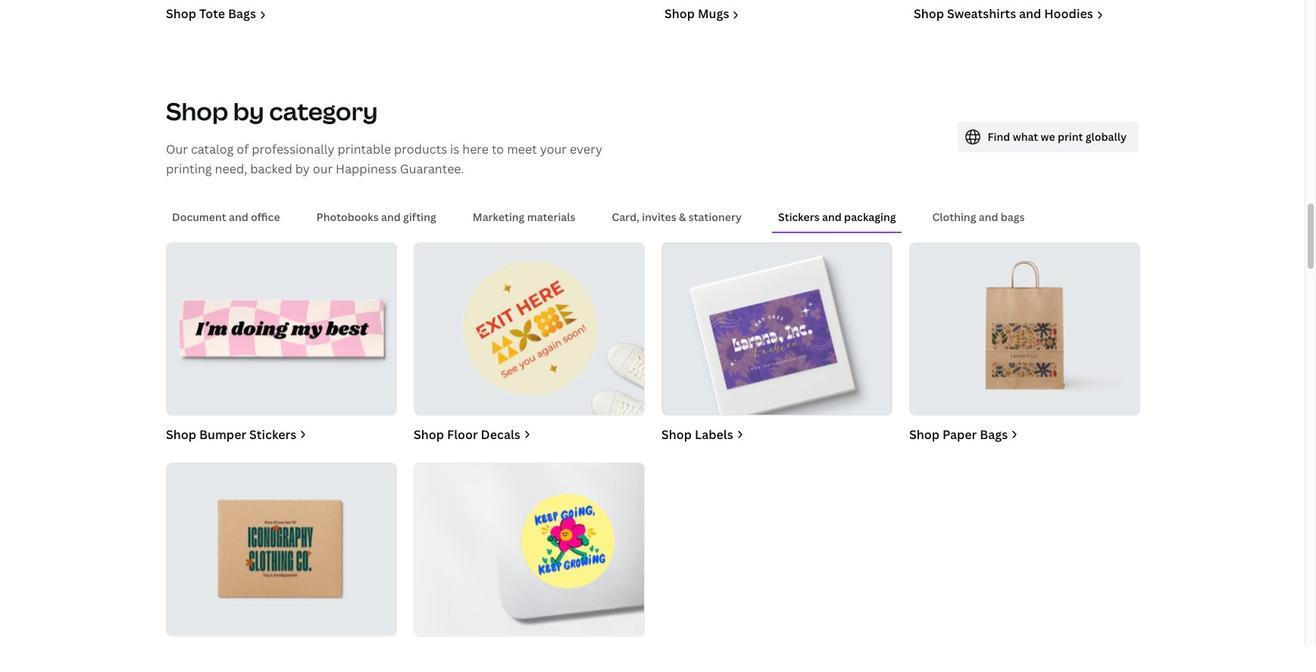 Task type: vqa. For each thing, say whether or not it's contained in the screenshot.
professionally
yes



Task type: locate. For each thing, give the bounding box(es) containing it.
and left gifting
[[381, 210, 401, 224]]

clothing and bags
[[933, 210, 1025, 224]]

shop tote bags
[[166, 5, 256, 22]]

globally
[[1086, 130, 1127, 144]]

stickers left packaging
[[778, 210, 820, 224]]

shop bumper stickers image
[[167, 243, 396, 416]]

of
[[237, 141, 249, 158]]

hoodies
[[1045, 5, 1093, 22]]

card, invites & stationery button
[[606, 203, 748, 232]]

shop up catalog
[[166, 95, 228, 127]]

photobooks and gifting
[[316, 210, 436, 224]]

clothing
[[933, 210, 977, 224]]

0 vertical spatial by
[[233, 95, 264, 127]]

and inside button
[[822, 210, 842, 224]]

shop left floor
[[414, 427, 444, 444]]

stickers right bumper
[[249, 427, 297, 444]]

and left bags
[[979, 210, 999, 224]]

bags for shop paper bags
[[980, 427, 1008, 444]]

our
[[166, 141, 188, 158]]

shop
[[166, 5, 196, 22], [665, 5, 695, 22], [914, 5, 944, 22], [166, 95, 228, 127], [166, 427, 196, 444], [414, 427, 444, 444], [662, 427, 692, 444], [910, 427, 940, 444]]

tote
[[199, 5, 225, 22]]

printing
[[166, 161, 212, 177]]

your
[[540, 141, 567, 158]]

shop stickers image
[[415, 464, 644, 636]]

shop paper bags link
[[910, 243, 1141, 445]]

&
[[679, 210, 686, 224]]

sweatshirts
[[947, 5, 1016, 22]]

document
[[172, 210, 226, 224]]

gifting
[[403, 210, 436, 224]]

and left packaging
[[822, 210, 842, 224]]

and left office at the top left of the page
[[229, 210, 248, 224]]

and
[[1019, 5, 1042, 22], [229, 210, 248, 224], [381, 210, 401, 224], [822, 210, 842, 224], [979, 210, 999, 224]]

0 vertical spatial stickers
[[778, 210, 820, 224]]

here
[[463, 141, 489, 158]]

shop for shop mugs
[[665, 5, 695, 22]]

shop shipping envelopes image
[[167, 464, 396, 636]]

and inside "button"
[[229, 210, 248, 224]]

shop left paper
[[910, 427, 940, 444]]

by up of
[[233, 95, 264, 127]]

every
[[570, 141, 603, 158]]

shop by category
[[166, 95, 378, 127]]

card,
[[612, 210, 640, 224]]

0 horizontal spatial bags
[[228, 5, 256, 22]]

paper
[[943, 427, 977, 444]]

1 vertical spatial bags
[[980, 427, 1008, 444]]

1 vertical spatial stickers
[[249, 427, 297, 444]]

bags
[[228, 5, 256, 22], [980, 427, 1008, 444]]

and inside button
[[979, 210, 999, 224]]

and inside "button"
[[381, 210, 401, 224]]

stickers
[[778, 210, 820, 224], [249, 427, 297, 444]]

shop for shop sweatshirts and hoodies
[[914, 5, 944, 22]]

shop left the mugs
[[665, 5, 695, 22]]

shop for shop paper bags
[[910, 427, 940, 444]]

and for document and office
[[229, 210, 248, 224]]

shop for shop by category
[[166, 95, 228, 127]]

1 vertical spatial by
[[295, 161, 310, 177]]

0 vertical spatial bags
[[228, 5, 256, 22]]

0 horizontal spatial by
[[233, 95, 264, 127]]

bags right tote
[[228, 5, 256, 22]]

shop left tote
[[166, 5, 196, 22]]

floor
[[447, 427, 478, 444]]

catalog
[[191, 141, 234, 158]]

by
[[233, 95, 264, 127], [295, 161, 310, 177]]

shop left sweatshirts
[[914, 5, 944, 22]]

bags right paper
[[980, 427, 1008, 444]]

labels
[[695, 427, 733, 444]]

shop for shop tote bags
[[166, 5, 196, 22]]

1 horizontal spatial by
[[295, 161, 310, 177]]

photobooks
[[316, 210, 379, 224]]

by left our
[[295, 161, 310, 177]]

shop left bumper
[[166, 427, 196, 444]]

stickers inside button
[[778, 210, 820, 224]]

1 horizontal spatial bags
[[980, 427, 1008, 444]]

shop paper bags
[[910, 427, 1008, 444]]

shop left labels
[[662, 427, 692, 444]]

our
[[313, 161, 333, 177]]

mugs
[[698, 5, 729, 22]]

1 horizontal spatial stickers
[[778, 210, 820, 224]]



Task type: describe. For each thing, give the bounding box(es) containing it.
shop floor decals link
[[414, 243, 645, 445]]

happiness
[[336, 161, 397, 177]]

stationery
[[689, 210, 742, 224]]

packaging
[[844, 210, 896, 224]]

and for clothing and bags
[[979, 210, 999, 224]]

stickers and packaging
[[778, 210, 896, 224]]

photobooks and gifting button
[[310, 203, 442, 232]]

find what we print globally
[[988, 130, 1127, 144]]

document and office
[[172, 210, 280, 224]]

shop for shop bumper stickers
[[166, 427, 196, 444]]

shop tote bags link
[[166, 0, 640, 23]]

shop paper bags image
[[910, 243, 1140, 416]]

shop mugs link
[[665, 0, 890, 23]]

marketing
[[473, 210, 525, 224]]

find what we print globally link
[[958, 122, 1139, 152]]

category
[[269, 95, 378, 127]]

document and office button
[[166, 203, 286, 232]]

shop for shop floor decals
[[414, 427, 444, 444]]

need,
[[215, 161, 247, 177]]

and for photobooks and gifting
[[381, 210, 401, 224]]

we
[[1041, 130, 1055, 144]]

marketing materials
[[473, 210, 576, 224]]

office
[[251, 210, 280, 224]]

card, invites & stationery
[[612, 210, 742, 224]]

and for stickers and packaging
[[822, 210, 842, 224]]

printable
[[338, 141, 391, 158]]

what
[[1013, 130, 1038, 144]]

bumper
[[199, 427, 246, 444]]

shop labels
[[662, 427, 733, 444]]

shop floor decals image
[[415, 243, 644, 416]]

shop sweatshirts and hoodies
[[914, 5, 1093, 22]]

decals
[[481, 427, 521, 444]]

marketing materials button
[[467, 203, 582, 232]]

stickers and packaging button
[[772, 203, 902, 232]]

shop for shop labels
[[662, 427, 692, 444]]

bags for shop tote bags
[[228, 5, 256, 22]]

clothing and bags button
[[927, 203, 1031, 232]]

materials
[[527, 210, 576, 224]]

find
[[988, 130, 1011, 144]]

bags
[[1001, 210, 1025, 224]]

shop mugs
[[665, 5, 729, 22]]

shop floor decals
[[414, 427, 521, 444]]

is
[[450, 141, 460, 158]]

shop labels link
[[662, 243, 893, 445]]

our catalog of professionally printable products is here to meet your every printing need, backed by our happiness guarantee.
[[166, 141, 603, 177]]

to
[[492, 141, 504, 158]]

guarantee.
[[400, 161, 464, 177]]

backed
[[250, 161, 292, 177]]

by inside our catalog of professionally printable products is here to meet your every printing need, backed by our happiness guarantee.
[[295, 161, 310, 177]]

0 horizontal spatial stickers
[[249, 427, 297, 444]]

shop sweatshirts and hoodies link
[[914, 0, 1139, 23]]

professionally
[[252, 141, 335, 158]]

shop bumper stickers
[[166, 427, 297, 444]]

shop bumper stickers link
[[166, 243, 397, 445]]

products
[[394, 141, 447, 158]]

invites
[[642, 210, 677, 224]]

and left hoodies
[[1019, 5, 1042, 22]]

shop labels image
[[662, 243, 892, 416]]

print
[[1058, 130, 1083, 144]]

meet
[[507, 141, 537, 158]]



